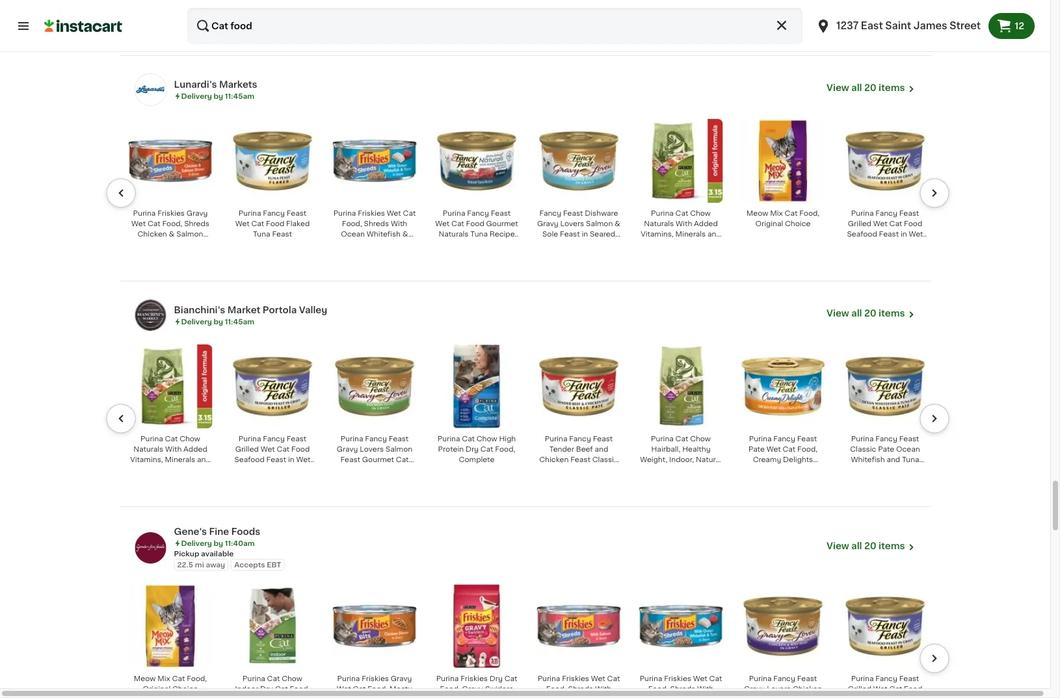 Task type: vqa. For each thing, say whether or not it's contained in the screenshot.
rightmost 'oz'
no



Task type: locate. For each thing, give the bounding box(es) containing it.
0 vertical spatial whitefish
[[367, 231, 401, 238]]

3 view from the top
[[827, 542, 850, 551]]

purina friskies dry cat food, surfin' & turfin' favorites image inside purina fancy feast grilled wet cat food seafood feast in wet cat food gravy button
[[231, 345, 315, 429]]

meow mix cat food, original choice
[[747, 210, 820, 227], [134, 676, 207, 693]]

1 vertical spatial meow mix cat food, original choice button
[[125, 584, 216, 699]]

1 purina friskies dry cat food, surfin' & turfin' favorites image from the top
[[231, 119, 315, 203]]

purina inside purina fancy feast grilled wet cat food seafood feast in w
[[852, 676, 874, 683]]

0 horizontal spatial dinner
[[143, 241, 167, 248]]

2 vertical spatial all
[[852, 542, 863, 551]]

food, inside purina cat chow indoor dry cat food, hairball + healt
[[290, 686, 310, 693]]

1 horizontal spatial whitefish
[[852, 456, 886, 464]]

tuna inside purina friskies wet cat food, shreds with ocean whitefish & tuna in sauce
[[350, 241, 367, 248]]

purina inside "purina fancy feast wet cat food gourmet naturals tuna recipe in wet cat food gravy"
[[443, 210, 466, 217]]

tender
[[550, 446, 575, 453]]

cat inside purina friskies gravy wet cat food, meaty bits chicken dinner
[[353, 686, 366, 693]]

None search field
[[187, 8, 803, 44]]

0 horizontal spatial meow mix cat food, original choice button
[[125, 584, 216, 699]]

indoor down indoor,
[[670, 477, 693, 484]]

purina inside purina friskies dry cat food, gravy swirlers
[[436, 676, 459, 683]]

1 items from the top
[[879, 83, 906, 92]]

free right milk
[[852, 477, 868, 484]]

friskies inside purina friskies wet cat food, shreds with ocean whitefish & tuna in sauce
[[358, 210, 385, 217]]

1 by from the top
[[214, 93, 223, 100]]

item carousel region
[[106, 113, 950, 286], [106, 339, 950, 512], [106, 579, 950, 699]]

0 horizontal spatial purina friskies gravy wet cat food, meaty bits chicken dinner image
[[333, 585, 417, 669]]

& inside 'fancy feast dishware gravy lovers salmon & sole feast in seared salmon flavor gravy cat food'
[[615, 220, 621, 227]]

0 horizontal spatial meow
[[134, 676, 156, 683]]

friskies for purina friskies wet cat food, shreds with ocean whitefish & tuna in sauce
[[358, 210, 385, 217]]

purina friskies gravy wet cat food, meaty bits chicken dinner image for cat
[[435, 345, 519, 429]]

delivery for lunardi's
[[181, 93, 212, 100]]

1 vertical spatial purina friskies wet cat food pate, country style dinner image
[[537, 345, 621, 429]]

by for bianchini's
[[214, 318, 223, 326]]

with inside purina friskies wet cat food, shreds with ocean whitefish & tuna in sauce
[[391, 220, 408, 227]]

mi
[[195, 562, 204, 569]]

purina inside "purina cat chow high protein dry cat food, complete"
[[438, 436, 460, 443]]

0 vertical spatial ocean
[[341, 231, 365, 238]]

11:45am down "market"
[[225, 318, 255, 326]]

fancy inside purina fancy feast classic pate ocean whitefish and tuna feast classic grain free wet cat food pate
[[876, 436, 898, 443]]

2 view all 20 items from the top
[[827, 309, 906, 318]]

purina inside purina cat chow hairball, healthy weight, indoor, natural dry cat food, naturals indoor
[[651, 436, 674, 443]]

purina inside purina friskies wet cat food, shreds with ocean whitefish & tuna in sauce
[[334, 210, 356, 217]]

1 item carousel region from the top
[[106, 113, 950, 286]]

purina friskies dry cat food, surfin' & turfin' favorites image
[[231, 119, 315, 203], [231, 345, 315, 429]]

purina friskies dry cat food, gravy swirlers button
[[431, 584, 523, 699]]

0 horizontal spatial ocean
[[341, 231, 365, 238]]

purina fancy feast grilled wet cat food salmon and shrimp feast in wet cat food gravy image
[[742, 119, 826, 203]]

2 vertical spatial view all 20 items
[[827, 542, 906, 551]]

bianchini's market portola valley
[[174, 306, 328, 315]]

1 vertical spatial classic
[[593, 456, 619, 464]]

0 horizontal spatial purina cat chow indoor dry cat food, hairball + healthy weight image
[[231, 585, 315, 669]]

1 horizontal spatial purina cat chow indoor dry cat food, hairball + healthy weight image
[[333, 119, 417, 203]]

0 vertical spatial by
[[214, 93, 223, 100]]

wet inside purina fancy feast gravy lovers salmon feast gourmet cat food in wet cat food gravy
[[364, 467, 379, 474]]

purina inside 'purina fancy feast tender beef and chicken feast classic grain free wet cat food pate'
[[545, 436, 568, 443]]

food, inside 'purina friskies wet cat food, shreds with ocean whitefish'
[[649, 686, 669, 693]]

2 all from the top
[[852, 309, 863, 318]]

0 vertical spatial purina cat chow naturals with added vitamins, minerals and nutrients dry cat food, naturals original button
[[636, 118, 727, 259]]

meow mix cat food, original choice button
[[738, 118, 829, 237], [125, 584, 216, 699]]

1 horizontal spatial minerals
[[676, 231, 706, 238]]

original
[[756, 220, 784, 227], [694, 251, 722, 259], [184, 477, 211, 484], [143, 686, 171, 693]]

salmon inside the purina friskies wet cat food, shreds with salmon in sauce
[[550, 697, 576, 699]]

seafood for lunardi's markets
[[848, 231, 878, 238]]

vitamins, for the top the purina cat chow naturals with added vitamins, minerals and nutrients dry cat food, naturals original button
[[641, 231, 674, 238]]

3 all from the top
[[852, 542, 863, 551]]

3 delivery from the top
[[181, 540, 212, 548]]

vitamins,
[[641, 231, 674, 238], [130, 456, 163, 464]]

0 vertical spatial classic
[[851, 446, 877, 453]]

sauce inside purina friskies wet cat food, shreds with ocean whitefish & tuna in sauce
[[377, 241, 400, 248]]

lunardi's markets
[[174, 80, 257, 89]]

all for portola
[[852, 309, 863, 318]]

3 20 from the top
[[865, 542, 877, 551]]

nutrients for the top the purina cat chow naturals with added vitamins, minerals and nutrients dry cat food, naturals original button
[[650, 241, 683, 248]]

0 vertical spatial purina friskies dry cat food, gravy swirlers image
[[844, 345, 928, 429]]

fancy for purina fancy feast gravy lovers chicken and beef fea button
[[774, 676, 796, 683]]

sauce
[[377, 241, 400, 248], [586, 697, 609, 699]]

cat inside the purina friskies wet cat food, shreds with salmon in sauce
[[608, 676, 620, 683]]

classic
[[851, 446, 877, 453], [593, 456, 619, 464], [873, 467, 899, 474]]

0 horizontal spatial indoor
[[235, 686, 259, 693]]

and
[[708, 231, 722, 238], [595, 446, 609, 453], [197, 456, 211, 464], [887, 456, 901, 464], [757, 697, 770, 699]]

purina friskies wet cat food, shreds with salmon in sauce image inside the purina cat chow naturals with added vitamins, minerals and nutrients dry cat food, naturals original button
[[639, 119, 723, 203]]

shreds for purina friskies wet cat food, shreds with ocean whitefish & tuna in sauce
[[364, 220, 389, 227]]

0 vertical spatial mix
[[771, 210, 783, 217]]

purina fancy feast grilled wet cat food seafood feast in wet cat food gravy image
[[844, 585, 928, 669]]

chicken inside purina fancy feast pate wet cat food, creamy delights chicken feast with a touch of real milk
[[746, 467, 775, 474]]

salmon inside purina friskies gravy wet cat food, shreds chicken & salmon dinner in gravy
[[176, 231, 203, 238]]

purina fancy feast gravy lovers chicken and beef fea button
[[738, 584, 829, 699]]

1 horizontal spatial sauce
[[586, 697, 609, 699]]

beef
[[576, 446, 593, 453], [772, 697, 789, 699]]

friskies inside the purina friskies wet cat food, shreds with salmon in sauce
[[562, 676, 590, 683]]

all for foods
[[852, 542, 863, 551]]

0 vertical spatial grilled
[[848, 220, 872, 227]]

1 vertical spatial choice
[[173, 686, 198, 693]]

purina fancy feast grilled wet cat food tuna feast in wet cat food gravy image for food
[[435, 119, 519, 203]]

2 delivery from the top
[[181, 318, 212, 326]]

grilled for lunardi's markets
[[848, 220, 872, 227]]

purina friskies wet cat food pate, country style dinner image
[[844, 119, 928, 203], [537, 345, 621, 429]]

1 delivery from the top
[[181, 93, 212, 100]]

11:45am down markets
[[225, 93, 255, 100]]

food, inside purina friskies gravy wet cat food, shreds chicken & salmon dinner in gravy
[[162, 220, 183, 227]]

purina cat chow naturals with added vitamins, minerals and nutrients dry cat food, naturals original button
[[636, 118, 727, 259], [125, 344, 216, 484]]

grilled for gene's fine foods
[[848, 686, 872, 693]]

2 meow mix cat food, original choice image from the top
[[129, 345, 212, 429]]

chow
[[691, 210, 711, 217], [180, 436, 200, 443], [477, 436, 498, 443], [691, 436, 711, 443], [282, 676, 303, 683]]

purina cat chow indoor dry cat food, hairball + healthy weight image inside purina friskies wet cat food, shreds with ocean whitefish & tuna in sauce button
[[333, 119, 417, 203]]

1 vertical spatial delivery by 11:45am
[[181, 318, 255, 326]]

22.5
[[177, 562, 193, 569]]

1 vertical spatial purina friskies wet cat food, shreds with salmon in sauce image
[[537, 585, 621, 669]]

tuna
[[253, 231, 270, 238], [471, 231, 488, 238], [350, 241, 367, 248], [903, 456, 920, 464]]

0 vertical spatial purina friskies wet cat food, shreds with salmon in sauce image
[[639, 119, 723, 203]]

1 horizontal spatial purina friskies gravy wet cat food, meaty bits chicken dinner image
[[435, 345, 519, 429]]

purina fancy feast grilled wet cat food seafood feast in w
[[848, 676, 924, 699]]

purina friskies wet cat food, shreds with ocean whitefish button
[[636, 584, 727, 699]]

lovers down purina friskies dry cat food, tender & crunchy combo image
[[360, 446, 384, 453]]

1 vertical spatial added
[[184, 446, 207, 453]]

1 horizontal spatial beef
[[772, 697, 789, 699]]

lovers down the purina fancy feast gravy lovers chicken and beef feast gourmet cat food in wet cat food gravy image
[[767, 686, 791, 693]]

food inside purina fancy feast grilled wet cat food seafood feast in w
[[905, 686, 923, 693]]

meow mix cat food, original choice image for bianchini's market portola valley
[[129, 345, 212, 429]]

choice
[[786, 220, 811, 227], [173, 686, 198, 693]]

ocean inside purina friskies wet cat food, shreds with ocean whitefish & tuna in sauce
[[341, 231, 365, 238]]

lunardi's markets show all 20 items element
[[174, 78, 827, 91]]

gene's fine foods show all 20 items element
[[174, 526, 827, 539]]

of
[[775, 477, 782, 484]]

1 vertical spatial purina friskies dry cat food, surfin' & turfin' favorites image
[[231, 345, 315, 429]]

purina friskies wet cat food, shreds with ocean whitefish & tuna in sauce button
[[329, 118, 421, 248]]

0 vertical spatial meow mix cat food, original choice button
[[738, 118, 829, 237]]

1 horizontal spatial mix
[[771, 210, 783, 217]]

1 vertical spatial sauce
[[586, 697, 609, 699]]

2 horizontal spatial lovers
[[767, 686, 791, 693]]

mix for leftmost meow mix cat food, original choice 'button'
[[158, 676, 170, 683]]

grilled
[[848, 220, 872, 227], [235, 446, 259, 453], [848, 686, 872, 693]]

purina friskies gravy wet cat food, meaty bits chicken dinner image for feast
[[537, 119, 621, 203]]

cat inside purina friskies wet cat food, shreds with ocean whitefish & tuna in sauce
[[403, 210, 416, 217]]

0 vertical spatial indoor
[[670, 477, 693, 484]]

0 horizontal spatial &
[[169, 231, 175, 238]]

meow mix cat food, original choice image
[[129, 119, 212, 203], [129, 345, 212, 429], [129, 585, 212, 669]]

purina friskies wet cat food pate, country style dinner image inside purina fancy feast grilled wet cat food seafood feast in wet cat food gravy button
[[844, 119, 928, 203]]

1 vertical spatial meow
[[134, 676, 156, 683]]

with inside purina fancy feast pate wet cat food, creamy delights chicken feast with a touch of real milk
[[799, 467, 815, 474]]

purina cat chow high protein dry cat food, complete
[[438, 436, 516, 464]]

by down 'lunardi's markets'
[[214, 93, 223, 100]]

salmon
[[586, 220, 613, 227], [176, 231, 203, 238], [543, 241, 569, 248], [386, 446, 413, 453], [550, 697, 576, 699]]

chow inside "purina cat chow high protein dry cat food, complete"
[[477, 436, 498, 443]]

milk
[[802, 477, 816, 484]]

chow for purina cat chow hairball, healthy weight, indoor, natural dry cat food, naturals indoor button
[[691, 436, 711, 443]]

purina friskies wet cat food, shreds with salmon in sauce image
[[639, 119, 723, 203], [537, 585, 621, 669]]

indoor inside purina cat chow indoor dry cat food, hairball + healt
[[235, 686, 259, 693]]

purina for the purina fancy feast wet cat food flaked tuna feast button
[[239, 210, 261, 217]]

purina fancy feast grilled wet cat food seafood feast in wet cat food gravy
[[848, 210, 924, 248], [235, 436, 311, 474]]

20 for foods
[[865, 542, 877, 551]]

1 horizontal spatial &
[[403, 231, 408, 238]]

1 horizontal spatial purina friskies wet cat food pate, country style dinner image
[[844, 119, 928, 203]]

item carousel region containing meow mix cat food, original choice
[[106, 579, 950, 699]]

friskies inside purina friskies dry cat food, gravy swirlers
[[461, 676, 488, 683]]

purina cat chow indoor dry cat food, hairball + healthy weight image
[[333, 119, 417, 203], [231, 585, 315, 669]]

purina fancy feast grilled wet cat food tuna feast in wet cat food gravy image inside purina fancy feast wet cat food gourmet naturals tuna recipe in wet cat food gravy button
[[435, 119, 519, 203]]

delivery by 11:45am for lunardi's
[[181, 93, 255, 100]]

0 horizontal spatial added
[[184, 446, 207, 453]]

purina friskies gravy wet cat food, meaty bits chicken dinner image
[[537, 119, 621, 203], [435, 345, 519, 429], [333, 585, 417, 669]]

3 by from the top
[[214, 540, 223, 548]]

valley
[[299, 306, 328, 315]]

0 horizontal spatial gourmet
[[362, 456, 394, 464]]

purina friskies wet cat food, shreds with ocean whitefish & tuna in sauce
[[334, 210, 416, 248]]

food, inside purina fancy feast pate wet cat food, creamy delights chicken feast with a touch of real milk
[[798, 446, 818, 453]]

purina friskies gravy wet cat food, meaty bits chicken dinner image for friskies
[[333, 585, 417, 669]]

meow
[[747, 210, 769, 217], [134, 676, 156, 683]]

purina for the rightmost purina fancy feast grilled wet cat food seafood feast in wet cat food gravy button
[[852, 210, 874, 217]]

seafood inside purina fancy feast grilled wet cat food seafood feast in w
[[848, 697, 878, 699]]

grain inside 'purina fancy feast tender beef and chicken feast classic grain free wet cat food pate'
[[545, 467, 565, 474]]

3 item carousel region from the top
[[106, 579, 950, 699]]

purina friskies dry cat food, gravy swirlers
[[436, 676, 518, 693]]

0 vertical spatial purina fancy feast grilled wet cat food tuna feast in wet cat food gravy image
[[435, 119, 519, 203]]

purina fancy feast tender beef and chicken feast classic grain free wet cat food pate button
[[533, 344, 625, 484]]

0 vertical spatial items
[[879, 83, 906, 92]]

22.5 mi away
[[177, 562, 225, 569]]

0 vertical spatial view all 20 items
[[827, 83, 906, 92]]

friskies inside purina friskies gravy wet cat food, meaty bits chicken dinner
[[362, 676, 389, 683]]

purina friskies gravy wet cat food, meaty bits chicken dinner image up purina friskies gravy wet cat food, meaty bits chicken dinner
[[333, 585, 417, 669]]

Search field
[[187, 8, 803, 44]]

2 horizontal spatial &
[[615, 220, 621, 227]]

meaty
[[390, 686, 413, 693]]

fancy for purina fancy feast pate wet cat food, creamy delights chicken feast with a touch of real milk button
[[774, 436, 796, 443]]

1 horizontal spatial choice
[[786, 220, 811, 227]]

sole
[[543, 231, 559, 238]]

1 horizontal spatial indoor
[[670, 477, 693, 484]]

purina friskies gravy wet cat food, meaty bits chicken dinner image up "dishware"
[[537, 119, 621, 203]]

item carousel region containing purina cat chow naturals with added vitamins, minerals and nutrients dry cat food, naturals original
[[106, 339, 950, 512]]

1 vertical spatial purina cat chow indoor dry cat food, hairball + healthy weight image
[[231, 585, 315, 669]]

purina friskies wet cat food, shreds with salmon in sauce image inside button
[[537, 585, 621, 669]]

whitefish
[[367, 231, 401, 238], [852, 456, 886, 464]]

2 purina friskies dry cat food, surfin' & turfin' favorites image from the top
[[231, 345, 315, 429]]

food, inside purina friskies wet cat food, shreds with ocean whitefish & tuna in sauce
[[342, 220, 362, 227]]

delivery down lunardi's
[[181, 93, 212, 100]]

2 vertical spatial by
[[214, 540, 223, 548]]

purina friskies dry cat food, gravy swirlers image inside purina fancy feast classic pate ocean whitefish and tuna feast classic grain free wet cat food pate button
[[844, 345, 928, 429]]

high
[[499, 436, 516, 443]]

1 grain from the left
[[545, 467, 565, 474]]

1 horizontal spatial lovers
[[561, 220, 585, 227]]

0 vertical spatial nutrients
[[650, 241, 683, 248]]

grain
[[545, 467, 565, 474], [901, 467, 920, 474]]

0 horizontal spatial choice
[[173, 686, 198, 693]]

0 horizontal spatial nutrients
[[139, 467, 172, 474]]

food inside purina fancy feast wet cat food flaked tuna feast
[[266, 220, 285, 227]]

0 vertical spatial gourmet
[[487, 220, 519, 227]]

0 vertical spatial lovers
[[561, 220, 585, 227]]

dry inside "purina cat chow high protein dry cat food, complete"
[[466, 446, 479, 453]]

meow mix cat food, original choice for leftmost meow mix cat food, original choice 'button'
[[134, 676, 207, 693]]

0 horizontal spatial beef
[[576, 446, 593, 453]]

meow mix cat food, original choice image for lunardi's markets
[[129, 119, 212, 203]]

purina fancy feast grilled wet cat food seafood feast in w button
[[840, 584, 932, 699]]

1 horizontal spatial meow mix cat food, original choice button
[[738, 118, 829, 237]]

lovers
[[561, 220, 585, 227], [360, 446, 384, 453], [767, 686, 791, 693]]

1 horizontal spatial vitamins,
[[641, 231, 674, 238]]

food,
[[800, 210, 820, 217], [162, 220, 183, 227], [342, 220, 362, 227], [641, 251, 661, 259], [495, 446, 516, 453], [798, 446, 818, 453], [670, 467, 690, 474], [130, 477, 150, 484], [187, 676, 207, 683], [290, 686, 310, 693], [368, 686, 388, 693], [440, 686, 461, 693], [547, 686, 567, 693], [649, 686, 669, 693]]

delivery up pickup available
[[181, 540, 212, 548]]

by down bianchini's
[[214, 318, 223, 326]]

1 vertical spatial indoor
[[235, 686, 259, 693]]

1 horizontal spatial meow mix cat food, original choice
[[747, 210, 820, 227]]

and inside 'purina fancy feast tender beef and chicken feast classic grain free wet cat food pate'
[[595, 446, 609, 453]]

in
[[582, 231, 588, 238], [901, 231, 908, 238], [169, 241, 175, 248], [369, 241, 375, 248], [437, 241, 443, 248], [288, 456, 295, 464], [356, 467, 363, 474], [578, 697, 585, 699], [901, 697, 908, 699]]

0 vertical spatial choice
[[786, 220, 811, 227]]

purina fancy feast classic pate ocean whitefish and tuna feast classic grain free wet cat food pate button
[[840, 344, 932, 495]]

2 vertical spatial 20
[[865, 542, 877, 551]]

shreds
[[184, 220, 210, 227], [364, 220, 389, 227], [569, 686, 594, 693], [671, 686, 696, 693]]

free down the tender
[[566, 467, 582, 474]]

wet inside purina fancy feast classic pate ocean whitefish and tuna feast classic grain free wet cat food pate
[[870, 477, 884, 484]]

flavor
[[571, 241, 593, 248]]

2 items from the top
[[879, 309, 906, 318]]

food, inside purina friskies gravy wet cat food, meaty bits chicken dinner
[[368, 686, 388, 693]]

meow mix cat food, original choice image inside purina friskies gravy wet cat food, shreds chicken & salmon dinner in gravy button
[[129, 119, 212, 203]]

1 vertical spatial 20
[[865, 309, 877, 318]]

fancy inside purina fancy feast wet cat food flaked tuna feast
[[263, 210, 285, 217]]

items for foods
[[879, 542, 906, 551]]

1 vertical spatial purina cat chow naturals with added vitamins, minerals and nutrients dry cat food, naturals original button
[[125, 344, 216, 484]]

0 vertical spatial free
[[566, 467, 582, 474]]

1 vertical spatial free
[[852, 477, 868, 484]]

2 view from the top
[[827, 309, 850, 318]]

purina for the left the purina cat chow naturals with added vitamins, minerals and nutrients dry cat food, naturals original button
[[141, 436, 163, 443]]

chow inside purina cat chow indoor dry cat food, hairball + healt
[[282, 676, 303, 683]]

0 horizontal spatial purina fancy feast grilled wet cat food seafood feast in wet cat food gravy button
[[227, 344, 319, 474]]

purina for purina friskies wet cat food, shreds with ocean whitefish & tuna in sauce button
[[334, 210, 356, 217]]

purina fancy feast grilled wet cat food tuna feast in wet cat food gravy image
[[435, 119, 519, 203], [742, 345, 826, 429]]

grilled inside purina fancy feast grilled wet cat food seafood feast in w
[[848, 686, 872, 693]]

2 vertical spatial view
[[827, 542, 850, 551]]

nutrients
[[650, 241, 683, 248], [139, 467, 172, 474]]

1 horizontal spatial free
[[852, 477, 868, 484]]

1 horizontal spatial purina fancy feast grilled wet cat food tuna feast in wet cat food gravy image
[[742, 345, 826, 429]]

friskies for purina friskies gravy wet cat food, shreds chicken & salmon dinner in gravy
[[158, 210, 185, 217]]

1 vertical spatial meow mix cat food, original choice image
[[129, 345, 212, 429]]

1 20 from the top
[[865, 83, 877, 92]]

meow mix cat food, original choice image for gene's fine foods
[[129, 585, 212, 669]]

1 11:45am from the top
[[225, 93, 255, 100]]

purina cat chow hairball, healthy weight, indoor, natural dry cat food, naturals indoor
[[640, 436, 722, 484]]

purina inside purina fancy feast gravy lovers chicken and beef fea
[[750, 676, 772, 683]]

3 items from the top
[[879, 542, 906, 551]]

purina friskies wet cat food, shreds with salmon in sauce image for friskies
[[537, 585, 621, 669]]

purina cat chow naturals with added vitamins, minerals and nutrients dry cat food, naturals original for the left the purina cat chow naturals with added vitamins, minerals and nutrients dry cat food, naturals original button
[[130, 436, 211, 484]]

wet inside purina friskies gravy wet cat food, shreds chicken & salmon dinner in gravy
[[132, 220, 146, 227]]

1 vertical spatial nutrients
[[139, 467, 172, 474]]

shreds inside purina friskies wet cat food, shreds with ocean whitefish & tuna in sauce
[[364, 220, 389, 227]]

purina friskies dry cat food, tender & crunchy combo image
[[333, 345, 417, 429]]

1 delivery by 11:45am from the top
[[181, 93, 255, 100]]

seafood
[[848, 231, 878, 238], [235, 456, 265, 464], [848, 697, 878, 699]]

0 vertical spatial meow mix cat food, original choice image
[[129, 119, 212, 203]]

0 vertical spatial all
[[852, 83, 863, 92]]

0 vertical spatial purina friskies dry cat food, surfin' & turfin' favorites image
[[231, 119, 315, 203]]

0 vertical spatial 11:45am
[[225, 93, 255, 100]]

purina inside purina fancy feast classic pate ocean whitefish and tuna feast classic grain free wet cat food pate
[[852, 436, 874, 443]]

0 horizontal spatial vitamins,
[[130, 456, 163, 464]]

lovers up 'flavor'
[[561, 220, 585, 227]]

purina friskies gravy wet cat food, meaty bits chicken dinner image inside button
[[333, 585, 417, 669]]

2 item carousel region from the top
[[106, 339, 950, 512]]

2 delivery by 11:45am from the top
[[181, 318, 255, 326]]

ocean
[[341, 231, 365, 238], [897, 446, 921, 453], [648, 697, 672, 699]]

purina friskies dry cat food, gravy swirlers image
[[844, 345, 928, 429], [435, 585, 519, 669]]

purina fancy feast grilled wet cat food seafood feast in wet cat food gravy for purina fancy feast grilled wet cat food seafood feast in wet cat food gravy button to the bottom
[[235, 436, 311, 474]]

away
[[206, 562, 225, 569]]

purina
[[133, 210, 156, 217], [239, 210, 261, 217], [334, 210, 356, 217], [443, 210, 466, 217], [651, 210, 674, 217], [852, 210, 874, 217], [141, 436, 163, 443], [239, 436, 261, 443], [341, 436, 363, 443], [438, 436, 460, 443], [545, 436, 568, 443], [651, 436, 674, 443], [750, 436, 772, 443], [852, 436, 874, 443], [243, 676, 265, 683], [338, 676, 360, 683], [436, 676, 459, 683], [538, 676, 561, 683], [640, 676, 663, 683], [750, 676, 772, 683], [852, 676, 874, 683]]

0 horizontal spatial sauce
[[377, 241, 400, 248]]

1 horizontal spatial purina fancy feast grilled wet cat food seafood feast in wet cat food gravy
[[848, 210, 924, 248]]

purina fancy feast wet cat food gourmet naturals tuna recipe in wet cat food gravy button
[[431, 118, 523, 248]]

1 vertical spatial meow mix cat food, original choice
[[134, 676, 207, 693]]

0 horizontal spatial purina friskies wet cat food, shreds with salmon in sauce image
[[537, 585, 621, 669]]

1 vertical spatial items
[[879, 309, 906, 318]]

purina inside purina cat chow indoor dry cat food, hairball + healt
[[243, 676, 265, 683]]

purina friskies dry cat food, gravy swirlers image inside button
[[435, 585, 519, 669]]

indoor up hairball at the left bottom of the page
[[235, 686, 259, 693]]

delivery down bianchini's
[[181, 318, 212, 326]]

with
[[391, 220, 408, 227], [676, 220, 693, 227], [165, 446, 182, 453], [799, 467, 815, 474], [596, 686, 612, 693], [698, 686, 714, 693]]

gourmet
[[487, 220, 519, 227], [362, 456, 394, 464]]

cat
[[403, 210, 416, 217], [676, 210, 689, 217], [785, 210, 798, 217], [148, 220, 160, 227], [252, 220, 264, 227], [452, 220, 465, 227], [890, 220, 903, 227], [461, 241, 474, 248], [700, 241, 713, 248], [858, 241, 871, 248], [563, 251, 576, 259], [165, 436, 178, 443], [462, 436, 475, 443], [676, 436, 689, 443], [277, 446, 290, 453], [481, 446, 494, 453], [783, 446, 796, 453], [396, 456, 409, 464], [189, 467, 202, 474], [245, 467, 257, 474], [381, 467, 393, 474], [600, 467, 613, 474], [655, 467, 668, 474], [886, 477, 899, 484], [172, 676, 185, 683], [267, 676, 280, 683], [505, 676, 518, 683], [608, 676, 620, 683], [710, 676, 723, 683], [275, 686, 288, 693], [353, 686, 366, 693], [890, 686, 903, 693]]

fancy for purina fancy feast classic pate ocean whitefish and tuna feast classic grain free wet cat food pate button in the right of the page
[[876, 436, 898, 443]]

purina for purina fancy feast grilled wet cat food seafood feast in wet cat food gravy button to the bottom
[[239, 436, 261, 443]]

gravy
[[187, 210, 208, 217], [538, 220, 559, 227], [177, 241, 198, 248], [496, 241, 517, 248], [595, 241, 616, 248], [893, 241, 914, 248], [337, 446, 358, 453], [279, 467, 301, 474], [364, 477, 385, 484], [391, 676, 412, 683], [462, 686, 484, 693], [744, 686, 766, 693]]

1 vertical spatial whitefish
[[852, 456, 886, 464]]

purina friskies dry cat food, gravy swirlers image for friskies
[[435, 585, 519, 669]]

2 vertical spatial purina friskies gravy wet cat food, meaty bits chicken dinner image
[[333, 585, 417, 669]]

feast
[[287, 210, 307, 217], [491, 210, 511, 217], [564, 210, 583, 217], [900, 210, 920, 217], [272, 231, 292, 238], [560, 231, 580, 238], [880, 231, 900, 238], [287, 436, 307, 443], [389, 436, 409, 443], [593, 436, 613, 443], [798, 436, 818, 443], [900, 436, 920, 443], [267, 456, 286, 464], [341, 456, 361, 464], [571, 456, 591, 464], [777, 467, 797, 474], [851, 467, 871, 474], [798, 676, 818, 683], [900, 676, 920, 683], [880, 697, 900, 699]]

by
[[214, 93, 223, 100], [214, 318, 223, 326], [214, 540, 223, 548]]

fancy for purina fancy feast grilled wet cat food seafood feast in w 'button'
[[876, 676, 898, 683]]

dry inside purina cat chow hairball, healthy weight, indoor, natural dry cat food, naturals indoor
[[641, 467, 654, 474]]

mix
[[771, 210, 783, 217], [158, 676, 170, 683]]

wet inside 'purina fancy feast tender beef and chicken feast classic grain free wet cat food pate'
[[584, 467, 598, 474]]

purina friskies gravy wet cat food, meaty bits chicken dinner image up 'high'
[[435, 345, 519, 429]]

purina fancy feast grilled wet cat food seafood feast in wet cat food gravy for the rightmost purina fancy feast grilled wet cat food seafood feast in wet cat food gravy button
[[848, 210, 924, 248]]

gourmet inside purina fancy feast gravy lovers salmon feast gourmet cat food in wet cat food gravy
[[362, 456, 394, 464]]

fancy inside "purina fancy feast wet cat food gourmet naturals tuna recipe in wet cat food gravy"
[[467, 210, 489, 217]]

2 20 from the top
[[865, 309, 877, 318]]

purina friskies wet cat food pate, country style dinner image inside purina fancy feast tender beef and chicken feast classic grain free wet cat food pate 'button'
[[537, 345, 621, 429]]

0 vertical spatial dinner
[[143, 241, 167, 248]]

chow inside purina cat chow hairball, healthy weight, indoor, natural dry cat food, naturals indoor
[[691, 436, 711, 443]]

2 vertical spatial meow mix cat food, original choice image
[[129, 585, 212, 669]]

friskies for purina friskies wet cat food, shreds with salmon in sauce
[[562, 676, 590, 683]]

purina cat chow hairball, healthy weight, indoor, natural dry cat food, naturals indoor button
[[636, 344, 727, 484]]

friskies for purina friskies dry cat food, gravy swirlers
[[461, 676, 488, 683]]

cat inside 'purina friskies wet cat food, shreds with ocean whitefish'
[[710, 676, 723, 683]]

and inside purina fancy feast gravy lovers chicken and beef fea
[[757, 697, 770, 699]]

by for lunardi's
[[214, 93, 223, 100]]

&
[[615, 220, 621, 227], [169, 231, 175, 238], [403, 231, 408, 238]]

hairball
[[241, 697, 268, 699]]

3 view all 20 items from the top
[[827, 542, 906, 551]]

lovers for sole
[[561, 220, 585, 227]]

purina for purina fancy feast grilled wet cat food seafood feast in w 'button'
[[852, 676, 874, 683]]

1 vertical spatial ocean
[[897, 446, 921, 453]]

wet inside purina fancy feast pate wet cat food, creamy delights chicken feast with a touch of real milk
[[767, 446, 781, 453]]

2 vertical spatial items
[[879, 542, 906, 551]]

2 grain from the left
[[901, 467, 920, 474]]

0 vertical spatial purina friskies wet cat food pate, country style dinner image
[[844, 119, 928, 203]]

2 vertical spatial lovers
[[767, 686, 791, 693]]

1 meow mix cat food, original choice image from the top
[[129, 119, 212, 203]]

gene's fine foods
[[174, 528, 261, 537]]

3 meow mix cat food, original choice image from the top
[[129, 585, 212, 669]]

1 vertical spatial delivery
[[181, 318, 212, 326]]

ocean for purina friskies wet cat food, shreds with ocean whitefish & tuna in sauce
[[341, 231, 365, 238]]

by up available
[[214, 540, 223, 548]]

purina inside the purina friskies wet cat food, shreds with salmon in sauce
[[538, 676, 561, 683]]

2 by from the top
[[214, 318, 223, 326]]

delivery by 11:45am down 'lunardi's markets'
[[181, 93, 255, 100]]

2 11:45am from the top
[[225, 318, 255, 326]]

purina cat chow high protein dry cat food, complete button
[[431, 344, 523, 473]]

shreds inside 'purina friskies wet cat food, shreds with ocean whitefish'
[[671, 686, 696, 693]]

purina for purina fancy feast gravy lovers chicken and beef fea button
[[750, 676, 772, 683]]

2 horizontal spatial ocean
[[897, 446, 921, 453]]

0 vertical spatial view
[[827, 83, 850, 92]]

gourmet inside "purina fancy feast wet cat food gourmet naturals tuna recipe in wet cat food gravy"
[[487, 220, 519, 227]]

fancy
[[263, 210, 285, 217], [467, 210, 489, 217], [540, 210, 562, 217], [876, 210, 898, 217], [263, 436, 285, 443], [365, 436, 387, 443], [570, 436, 591, 443], [774, 436, 796, 443], [876, 436, 898, 443], [774, 676, 796, 683], [876, 676, 898, 683]]

items for portola
[[879, 309, 906, 318]]

fancy feast dishware gravy lovers salmon & sole feast in seared salmon flavor gravy cat food button
[[533, 118, 625, 259]]

seafood for gene's fine foods
[[848, 697, 878, 699]]

purina for the purina fancy feast gravy lovers salmon feast gourmet cat food in wet cat food gravy button
[[341, 436, 363, 443]]

2 vertical spatial ocean
[[648, 697, 672, 699]]

purina cat chow indoor dry cat food, hairball + healthy weight image for cat
[[231, 585, 315, 669]]

purina fancy feast tender beef and chicken feast classic grain free wet cat food pate
[[540, 436, 619, 484]]

delivery by 11:45am down bianchini's
[[181, 318, 255, 326]]

ocean inside 'purina friskies wet cat food, shreds with ocean whitefish'
[[648, 697, 672, 699]]



Task type: describe. For each thing, give the bounding box(es) containing it.
seared
[[590, 231, 616, 238]]

purina friskies gravy wet cat food, meaty bits chicken dinner
[[337, 676, 413, 699]]

fancy inside 'fancy feast dishware gravy lovers salmon & sole feast in seared salmon flavor gravy cat food'
[[540, 210, 562, 217]]

and inside purina fancy feast classic pate ocean whitefish and tuna feast classic grain free wet cat food pate
[[887, 456, 901, 464]]

1 view from the top
[[827, 83, 850, 92]]

cat inside 'purina fancy feast tender beef and chicken feast classic grain free wet cat food pate'
[[600, 467, 613, 474]]

& inside purina friskies gravy wet cat food, shreds chicken & salmon dinner in gravy
[[169, 231, 175, 238]]

view all 20 items for portola
[[827, 309, 906, 318]]

hairball,
[[652, 446, 681, 453]]

1 horizontal spatial added
[[694, 220, 718, 227]]

purina friskies dry cat food, surfin' & turfin' favorites image for market
[[231, 345, 315, 429]]

swirlers
[[485, 686, 514, 693]]

purina for purina fancy feast classic pate ocean whitefish and tuna feast classic grain free wet cat food pate button in the right of the page
[[852, 436, 874, 443]]

purina fancy feast gravy lovers salmon feast gourmet cat food in wet cat food gravy button
[[329, 344, 421, 484]]

purina for purina cat chow indoor dry cat food, hairball + healt button
[[243, 676, 265, 683]]

purina for purina cat chow hairball, healthy weight, indoor, natural dry cat food, naturals indoor button
[[651, 436, 674, 443]]

item carousel region for foods
[[106, 579, 950, 699]]

feast inside "purina fancy feast wet cat food gourmet naturals tuna recipe in wet cat food gravy"
[[491, 210, 511, 217]]

purina fancy feast wet cat food gourmet naturals tuna recipe in wet cat food gravy
[[436, 210, 519, 248]]

purina fancy feast gravy lovers chicken and beef fea
[[744, 676, 823, 699]]

dinner inside purina friskies gravy wet cat food, meaty bits chicken dinner
[[386, 697, 410, 699]]

chicken inside purina fancy feast gravy lovers chicken and beef fea
[[793, 686, 823, 693]]

purina friskies gravy wet cat food, shreds chicken & salmon dinner in gravy button
[[125, 118, 216, 248]]

1 vertical spatial minerals
[[165, 456, 195, 464]]

0 vertical spatial meow
[[747, 210, 769, 217]]

2 vertical spatial classic
[[873, 467, 899, 474]]

11:40am
[[225, 540, 255, 548]]

nutrients for the left the purina cat chow naturals with added vitamins, minerals and nutrients dry cat food, naturals original button
[[139, 467, 172, 474]]

purina friskies wet cat food, shreds with salmon in sauce button
[[533, 584, 625, 699]]

portola
[[263, 306, 297, 315]]

1237
[[837, 21, 859, 31]]

street
[[950, 21, 982, 31]]

free inside purina fancy feast classic pate ocean whitefish and tuna feast classic grain free wet cat food pate
[[852, 477, 868, 484]]

ocean inside purina fancy feast classic pate ocean whitefish and tuna feast classic grain free wet cat food pate
[[897, 446, 921, 453]]

1 vertical spatial grilled
[[235, 446, 259, 453]]

food inside 'fancy feast dishware gravy lovers salmon & sole feast in seared salmon flavor gravy cat food'
[[577, 251, 596, 259]]

delivery by 11:45am for bianchini's
[[181, 318, 255, 326]]

vitamins, for the left the purina cat chow naturals with added vitamins, minerals and nutrients dry cat food, naturals original button
[[130, 456, 163, 464]]

gravy inside "purina fancy feast wet cat food gourmet naturals tuna recipe in wet cat food gravy"
[[496, 241, 517, 248]]

bianchini's
[[174, 306, 225, 315]]

wet inside purina fancy feast wet cat food flaked tuna feast
[[235, 220, 250, 227]]

wet inside purina friskies gravy wet cat food, meaty bits chicken dinner
[[337, 686, 351, 693]]

delivery for bianchini's
[[181, 318, 212, 326]]

flaked
[[286, 220, 310, 227]]

protein
[[438, 446, 464, 453]]

shreds for purina friskies wet cat food, shreds with ocean whitefish
[[671, 686, 696, 693]]

bianchini's market portola valley show all 20 items element
[[174, 304, 827, 317]]

cat inside purina fancy feast pate wet cat food, creamy delights chicken feast with a touch of real milk
[[783, 446, 796, 453]]

fancy feast dishware gravy lovers salmon & sole feast in seared salmon flavor gravy cat food
[[538, 210, 621, 259]]

purina friskies wet cat food pate, country style dinner image for wet
[[844, 119, 928, 203]]

0 horizontal spatial purina cat chow naturals with added vitamins, minerals and nutrients dry cat food, naturals original button
[[125, 344, 216, 484]]

view for portola
[[827, 309, 850, 318]]

fancy for the purina fancy feast wet cat food flaked tuna feast button
[[263, 210, 285, 217]]

tuna inside "purina fancy feast wet cat food gourmet naturals tuna recipe in wet cat food gravy"
[[471, 231, 488, 238]]

purina friskies wet cat food, shreds with ocean whitefish
[[640, 676, 723, 699]]

a
[[817, 467, 821, 474]]

purina for purina friskies dry cat food, gravy swirlers button
[[436, 676, 459, 683]]

instacart logo image
[[44, 18, 122, 34]]

purina friskies wet cat food, shreds with salmon in sauce
[[538, 676, 620, 699]]

free inside 'purina fancy feast tender beef and chicken feast classic grain free wet cat food pate'
[[566, 467, 582, 474]]

chicken inside purina friskies gravy wet cat food, meaty bits chicken dinner
[[355, 697, 385, 699]]

beef inside 'purina fancy feast tender beef and chicken feast classic grain free wet cat food pate'
[[576, 446, 593, 453]]

naturals inside purina cat chow hairball, healthy weight, indoor, natural dry cat food, naturals indoor
[[692, 467, 722, 474]]

dinner inside purina friskies gravy wet cat food, shreds chicken & salmon dinner in gravy
[[143, 241, 167, 248]]

wet inside the purina friskies wet cat food, shreds with salmon in sauce
[[591, 676, 606, 683]]

lunardi's
[[174, 80, 217, 89]]

purina fancy feast gravy lovers salmon feast gourmet cat food in wet cat food gravy
[[336, 436, 414, 484]]

bits
[[339, 697, 353, 699]]

in inside purina fancy feast grilled wet cat food seafood feast in w
[[901, 697, 908, 699]]

food inside purina fancy feast classic pate ocean whitefish and tuna feast classic grain free wet cat food pate
[[901, 477, 919, 484]]

1 vertical spatial seafood
[[235, 456, 265, 464]]

purina for purina friskies wet cat food, shreds with salmon in sauce button
[[538, 676, 561, 683]]

purina for purina cat chow high protein dry cat food, complete button
[[438, 436, 460, 443]]

+
[[270, 697, 274, 699]]

indoor inside purina cat chow hairball, healthy weight, indoor, natural dry cat food, naturals indoor
[[670, 477, 693, 484]]

purina for purina fancy feast wet cat food gourmet naturals tuna recipe in wet cat food gravy button
[[443, 210, 466, 217]]

james
[[914, 21, 948, 31]]

ocean for purina friskies wet cat food, shreds with ocean whitefish
[[648, 697, 672, 699]]

pickup
[[174, 551, 199, 558]]

1 all from the top
[[852, 83, 863, 92]]

cat inside purina friskies dry cat food, gravy swirlers
[[505, 676, 518, 683]]

purina for purina fancy feast tender beef and chicken feast classic grain free wet cat food pate 'button' on the right of the page
[[545, 436, 568, 443]]

purina fancy feast grilled wet cat food tuna feast in wet cat food gravy image for cat
[[742, 345, 826, 429]]

in inside "purina fancy feast wet cat food gourmet naturals tuna recipe in wet cat food gravy"
[[437, 241, 443, 248]]

chow for purina cat chow indoor dry cat food, hairball + healt button
[[282, 676, 303, 683]]

item carousel region containing purina friskies gravy wet cat food, shreds chicken & salmon dinner in gravy
[[106, 113, 950, 286]]

purina friskies gravy wet cat food, shreds chicken & salmon dinner in gravy
[[132, 210, 210, 248]]

purina friskies dry cat food, surfin' & turfin' favorites image for markets
[[231, 119, 315, 203]]

wet inside purina friskies wet cat food, shreds with ocean whitefish & tuna in sauce
[[387, 210, 401, 217]]

food, inside the purina friskies wet cat food, shreds with salmon in sauce
[[547, 686, 567, 693]]

food inside 'purina fancy feast tender beef and chicken feast classic grain free wet cat food pate'
[[561, 477, 579, 484]]

purina for purina fancy feast pate wet cat food, creamy delights chicken feast with a touch of real milk button
[[750, 436, 772, 443]]

& inside purina friskies wet cat food, shreds with ocean whitefish & tuna in sauce
[[403, 231, 408, 238]]

saint
[[886, 21, 912, 31]]

delights
[[784, 456, 814, 464]]

food, inside purina friskies dry cat food, gravy swirlers
[[440, 686, 461, 693]]

pickup available
[[174, 551, 234, 558]]

east
[[862, 21, 884, 31]]

delivery by 11:40am
[[181, 540, 255, 548]]

in inside 'fancy feast dishware gravy lovers salmon & sole feast in seared salmon flavor gravy cat food'
[[582, 231, 588, 238]]

12 button
[[989, 13, 1035, 39]]

gravy inside purina friskies gravy wet cat food, meaty bits chicken dinner
[[391, 676, 412, 683]]

cat inside purina fancy feast wet cat food flaked tuna feast
[[252, 220, 264, 227]]

naturals inside "purina fancy feast wet cat food gourmet naturals tuna recipe in wet cat food gravy"
[[439, 231, 469, 238]]

11:45am for market
[[225, 318, 255, 326]]

dry inside purina cat chow indoor dry cat food, hairball + healt
[[260, 686, 273, 693]]

2 1237 east saint james street button from the left
[[816, 8, 982, 44]]

recipe
[[490, 231, 515, 238]]

gene's
[[174, 528, 207, 537]]

purina for the purina friskies wet cat food, shreds with ocean whitefish button
[[640, 676, 663, 683]]

weight,
[[640, 456, 668, 464]]

gravy inside purina fancy feast gravy lovers chicken and beef fea
[[744, 686, 766, 693]]

mix for right meow mix cat food, original choice 'button'
[[771, 210, 783, 217]]

whitefish inside purina friskies wet cat food, shreds with ocean whitefish & tuna in sauce
[[367, 231, 401, 238]]

fancy for purina fancy feast tender beef and chicken feast classic grain free wet cat food pate 'button' on the right of the page
[[570, 436, 591, 443]]

healthy
[[683, 446, 711, 453]]

indoor,
[[670, 456, 694, 464]]

shreds for purina friskies wet cat food, shreds with salmon in sauce
[[569, 686, 594, 693]]

1237 east saint james street
[[837, 21, 982, 31]]

11:45am for markets
[[225, 93, 255, 100]]

cat inside 'fancy feast dishware gravy lovers salmon & sole feast in seared salmon flavor gravy cat food'
[[563, 251, 576, 259]]

classic inside 'purina fancy feast tender beef and chicken feast classic grain free wet cat food pate'
[[593, 456, 619, 464]]

in inside purina friskies wet cat food, shreds with ocean whitefish & tuna in sauce
[[369, 241, 375, 248]]

whitefish inside purina fancy feast classic pate ocean whitefish and tuna feast classic grain free wet cat food pate
[[852, 456, 886, 464]]

purina fancy feast wet cat food flaked tuna feast button
[[227, 118, 319, 247]]

creamy
[[753, 456, 782, 464]]

wet inside 'purina friskies wet cat food, shreds with ocean whitefish'
[[694, 676, 708, 683]]

grain inside purina fancy feast classic pate ocean whitefish and tuna feast classic grain free wet cat food pate
[[901, 467, 920, 474]]

friskies for purina friskies gravy wet cat food, meaty bits chicken dinner
[[362, 676, 389, 683]]

view all 20 items for foods
[[827, 542, 906, 551]]

dishware
[[585, 210, 619, 217]]

1 vertical spatial purina fancy feast grilled wet cat food seafood feast in wet cat food gravy button
[[227, 344, 319, 474]]

purina for the top the purina cat chow naturals with added vitamins, minerals and nutrients dry cat food, naturals original button
[[651, 210, 674, 217]]

fancy for purina fancy feast wet cat food gourmet naturals tuna recipe in wet cat food gravy button
[[467, 210, 489, 217]]

friskies for purina friskies wet cat food, shreds with ocean whitefish
[[665, 676, 692, 683]]

purina for purina friskies gravy wet cat food, shreds chicken & salmon dinner in gravy button
[[133, 210, 156, 217]]

purina cat chow indoor dry cat food, hairball + healt button
[[227, 584, 319, 699]]

lovers for gourmet
[[360, 446, 384, 453]]

purina friskies gravy wet cat food, meaty bits chicken dinner button
[[329, 584, 421, 699]]

gravy inside purina friskies dry cat food, gravy swirlers
[[462, 686, 484, 693]]

foods
[[231, 528, 261, 537]]

tuna inside purina fancy feast wet cat food flaked tuna feast
[[253, 231, 270, 238]]

purina cat chow indoor dry cat food, hairball + healthy weight image for friskies
[[333, 119, 417, 203]]

1 horizontal spatial purina fancy feast grilled wet cat food seafood feast in wet cat food gravy button
[[840, 118, 932, 248]]

wet inside purina fancy feast grilled wet cat food seafood feast in w
[[874, 686, 888, 693]]

purina fancy feast wet cat food flaked tuna feast
[[235, 210, 310, 238]]

fine
[[209, 528, 229, 537]]

pate inside 'purina fancy feast tender beef and chicken feast classic grain free wet cat food pate'
[[581, 477, 597, 484]]

in inside the purina friskies wet cat food, shreds with salmon in sauce
[[578, 697, 585, 699]]

cat inside purina friskies gravy wet cat food, shreds chicken & salmon dinner in gravy
[[148, 220, 160, 227]]

view for foods
[[827, 542, 850, 551]]

12
[[1015, 21, 1025, 31]]

with inside 'purina friskies wet cat food, shreds with ocean whitefish'
[[698, 686, 714, 693]]

touch
[[751, 477, 773, 484]]

feast inside purina fancy feast gravy lovers chicken and beef fea
[[798, 676, 818, 683]]

ebt
[[267, 562, 281, 569]]

purina cat chow indoor dry cat food, hairball + healt
[[235, 676, 310, 699]]

food, inside purina cat chow hairball, healthy weight, indoor, natural dry cat food, naturals indoor
[[670, 467, 690, 474]]

shreds inside purina friskies gravy wet cat food, shreds chicken & salmon dinner in gravy
[[184, 220, 210, 227]]

tuna inside purina fancy feast classic pate ocean whitefish and tuna feast classic grain free wet cat food pate
[[903, 456, 920, 464]]

in inside purina friskies gravy wet cat food, shreds chicken & salmon dinner in gravy
[[169, 241, 175, 248]]

purina fancy feast salmon feast classic grain free wet cat food pate image
[[639, 345, 723, 429]]

complete
[[459, 456, 495, 464]]

real
[[784, 477, 800, 484]]

dry inside purina friskies dry cat food, gravy swirlers
[[490, 676, 503, 683]]

with inside the purina friskies wet cat food, shreds with salmon in sauce
[[596, 686, 612, 693]]

purina fancy feast gravy lovers chicken and beef feast gourmet cat food in wet cat food gravy image
[[742, 585, 826, 669]]

20 for portola
[[865, 309, 877, 318]]

fancy for the purina fancy feast gravy lovers salmon feast gourmet cat food in wet cat food gravy button
[[365, 436, 387, 443]]

pate inside purina fancy feast pate wet cat food, creamy delights chicken feast with a touch of real milk
[[749, 446, 765, 453]]

chow for purina cat chow high protein dry cat food, complete button
[[477, 436, 498, 443]]

salmon inside purina fancy feast gravy lovers salmon feast gourmet cat food in wet cat food gravy
[[386, 446, 413, 453]]

accepts
[[234, 562, 265, 569]]

purina fancy feast pate wet cat food, creamy delights chicken feast with a touch of real milk
[[746, 436, 821, 484]]

purina fancy feast pate wet cat food, creamy delights chicken feast with a touch of real milk button
[[738, 344, 829, 484]]

beef inside purina fancy feast gravy lovers chicken and beef fea
[[772, 697, 789, 699]]

purina friskies wet cat food, shreds with salmon in sauce image for cat
[[639, 119, 723, 203]]

chicken inside 'purina fancy feast tender beef and chicken feast classic grain free wet cat food pate'
[[540, 456, 569, 464]]

available
[[201, 551, 234, 558]]

chicken inside purina friskies gravy wet cat food, shreds chicken & salmon dinner in gravy
[[138, 231, 167, 238]]

in inside purina fancy feast gravy lovers salmon feast gourmet cat food in wet cat food gravy
[[356, 467, 363, 474]]

meow mix cat food, original choice for right meow mix cat food, original choice 'button'
[[747, 210, 820, 227]]

1 1237 east saint james street button from the left
[[808, 8, 989, 44]]

sauce inside the purina friskies wet cat food, shreds with salmon in sauce
[[586, 697, 609, 699]]

purina friskies wet cat food pate, country style dinner image for beef
[[537, 345, 621, 429]]

purina friskies dry cat food, gravy swirlers image for fancy
[[844, 345, 928, 429]]

cat inside purina fancy feast classic pate ocean whitefish and tuna feast classic grain free wet cat food pate
[[886, 477, 899, 484]]

purina for purina friskies gravy wet cat food, meaty bits chicken dinner button
[[338, 676, 360, 683]]

item carousel region for portola
[[106, 339, 950, 512]]

lovers for beef
[[767, 686, 791, 693]]

purina fancy feast classic pate ocean whitefish and tuna feast classic grain free wet cat food pate
[[851, 436, 921, 495]]

market
[[228, 306, 261, 315]]

purina cat chow naturals with added vitamins, minerals and nutrients dry cat food, naturals original for the top the purina cat chow naturals with added vitamins, minerals and nutrients dry cat food, naturals original button
[[641, 210, 722, 259]]

markets
[[219, 80, 257, 89]]

cat inside purina fancy feast grilled wet cat food seafood feast in w
[[890, 686, 903, 693]]

natural
[[696, 456, 722, 464]]

1 view all 20 items from the top
[[827, 83, 906, 92]]

accepts ebt
[[234, 562, 281, 569]]

purina friskies wet cat food, shreds with ocean whitefish & tuna in sauce image
[[639, 585, 723, 669]]



